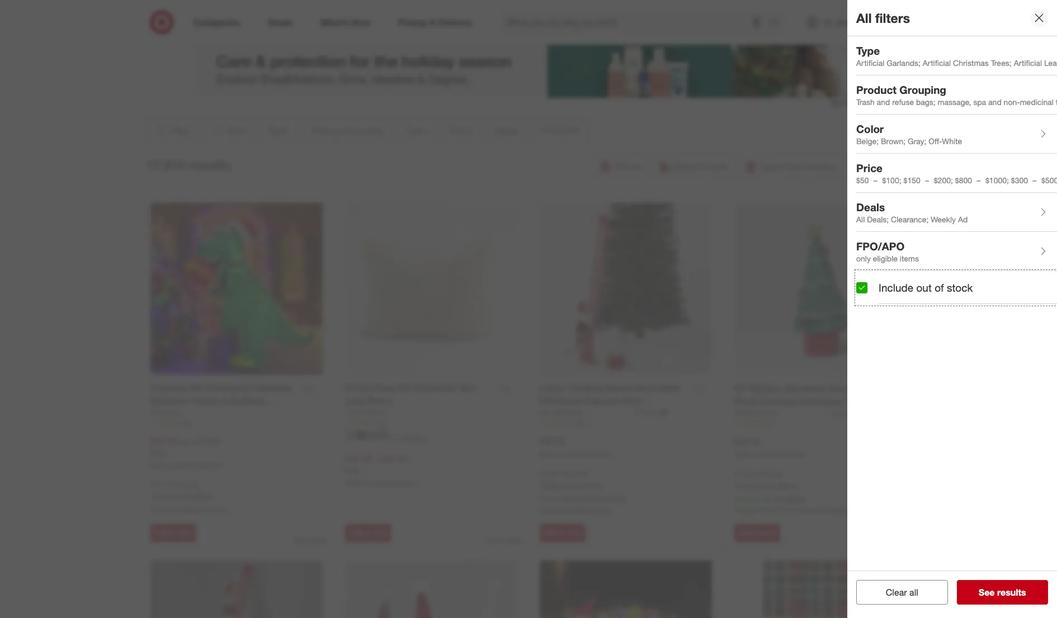 Task type: vqa. For each thing, say whether or not it's contained in the screenshot.


Task type: describe. For each thing, give the bounding box(es) containing it.
$300
[[1011, 176, 1028, 185]]

deals all deals; clearance; weekly ad
[[857, 201, 968, 225]]

$30.00 when purchased online
[[734, 436, 805, 460]]

online inside $30.00 when purchased online
[[787, 451, 805, 460]]

fpo/apo only eligible items
[[857, 240, 919, 264]]

color beige; brown; gray; off-white
[[857, 122, 962, 146]]

stores inside free shipping * * exclusions apply. not available in stores
[[206, 505, 227, 515]]

only
[[857, 254, 871, 264]]

filters
[[876, 10, 910, 26]]

available for at
[[554, 494, 585, 504]]

$30.00
[[734, 436, 761, 447]]

out
[[917, 281, 932, 294]]

at for $30.00
[[764, 495, 771, 504]]

free shipping * * exclusions apply. in stock at  glendale ready within 6 hours with pickup
[[734, 470, 850, 515]]

2 and from the left
[[989, 98, 1002, 107]]

glendale for $30.00
[[773, 495, 804, 504]]

type artificial garlands; artificial christmas trees; artificial leaf
[[857, 44, 1057, 68]]

$65.00
[[540, 436, 566, 447]]

apply. for $65.00
[[582, 481, 603, 490]]

deals;
[[867, 215, 889, 225]]

all inside deals all deals; clearance; weekly ad
[[857, 215, 865, 225]]

stock inside the free shipping * * exclusions apply. in stock at  glendale ready within 6 hours with pickup
[[743, 495, 762, 504]]

262
[[574, 419, 586, 428]]

0 vertical spatial 6
[[769, 420, 773, 428]]

all filters dialog
[[848, 0, 1057, 619]]

Include out of stock checkbox
[[857, 282, 868, 293]]

$65.00 when purchased online
[[540, 436, 611, 459]]

results for 17,915 results
[[189, 157, 231, 173]]

clear all button
[[857, 581, 948, 605]]

purchased inside the $55.99 reg $159.99 sale when purchased online
[[170, 462, 201, 470]]

online inside $43.49 - $84.40 sale when purchased online
[[398, 480, 416, 488]]

$800
[[955, 176, 972, 185]]

$200;
[[934, 176, 953, 185]]

when inside the $55.99 reg $159.99 sale when purchased online
[[150, 462, 168, 470]]

medicinal
[[1020, 98, 1054, 107]]

garlands;
[[887, 58, 921, 68]]

apply. for $30.00
[[777, 481, 798, 491]]

52
[[380, 419, 387, 428]]

stock inside all filters dialog
[[947, 281, 973, 294]]

in
[[198, 505, 204, 515]]

eligible
[[873, 254, 898, 264]]

purchased inside $65.00 when purchased online
[[559, 451, 591, 459]]

weekly
[[931, 215, 956, 225]]

see results
[[979, 587, 1027, 599]]

$500
[[1042, 176, 1057, 185]]

when inside $43.49 - $84.40 sale when purchased online
[[345, 480, 362, 488]]

see results button
[[957, 581, 1048, 605]]

check nearby stores button
[[540, 505, 612, 516]]

results for see results
[[998, 587, 1027, 599]]

check
[[540, 505, 562, 515]]

$55.99 reg $159.99 sale when purchased online
[[150, 436, 221, 470]]

not for free shipping * * exclusions apply. not available in stores
[[150, 505, 163, 515]]

17,915 results
[[146, 157, 231, 173]]

2 horizontal spatial sponsored
[[831, 98, 864, 107]]

fpo/apo
[[857, 240, 905, 253]]

leaf
[[1045, 58, 1057, 68]]

exclusions apply. link for $30.00
[[737, 481, 798, 491]]

deals
[[857, 201, 885, 214]]

What can we help you find? suggestions appear below search field
[[500, 10, 773, 35]]

$100;
[[883, 176, 902, 185]]

sponsored for $84.40
[[488, 537, 521, 545]]

shipping for $65.00
[[557, 469, 587, 478]]

ad
[[958, 215, 968, 225]]

* down $30.00 when purchased online
[[782, 470, 785, 479]]

exclusions for $65.00
[[542, 481, 580, 490]]

reg
[[179, 437, 191, 446]]

clear all
[[886, 587, 919, 599]]

63 link
[[150, 419, 323, 428]]

hours
[[788, 506, 808, 515]]

1 and from the left
[[877, 98, 890, 107]]

free shipping * * exclusions apply. not available in stores
[[150, 480, 227, 515]]

exclusions for $30.00
[[737, 481, 775, 491]]

$84.40
[[380, 453, 407, 465]]

non-
[[1004, 98, 1020, 107]]

grouping
[[900, 83, 947, 96]]

sponsored for $159.99
[[294, 537, 327, 545]]

gray;
[[908, 137, 927, 146]]

sale for $43.49
[[345, 466, 360, 476]]

in
[[734, 495, 741, 504]]

sale for $55.99
[[150, 448, 166, 458]]

free shipping * * exclusions apply. not available at glendale check nearby stores
[[540, 469, 627, 515]]

0 horizontal spatial exclusions apply. link
[[153, 492, 214, 501]]

online inside the $55.99 reg $159.99 sale when purchased online
[[203, 462, 221, 470]]

262 link
[[540, 419, 712, 428]]

bags;
[[916, 98, 936, 107]]

2 artificial from the left
[[923, 58, 951, 68]]

online inside $65.00 when purchased online
[[593, 451, 611, 459]]



Task type: locate. For each thing, give the bounding box(es) containing it.
shipping down $30.00 when purchased online
[[752, 470, 782, 479]]

0 vertical spatial sale
[[150, 448, 166, 458]]

online down "262" link
[[593, 451, 611, 459]]

2 horizontal spatial apply.
[[777, 481, 798, 491]]

available inside free shipping * * exclusions apply. not available at glendale check nearby stores
[[554, 494, 585, 504]]

-
[[374, 453, 378, 465]]

1 vertical spatial 6
[[782, 506, 786, 515]]

* up check
[[540, 481, 542, 490]]

sale inside $43.49 - $84.40 sale when purchased online
[[345, 466, 360, 476]]

glendale up "hours"
[[773, 495, 804, 504]]

all
[[857, 10, 872, 26], [857, 215, 865, 225]]

color
[[857, 122, 884, 135]]

brown;
[[881, 137, 906, 146]]

massage,
[[938, 98, 972, 107]]

apply. inside the free shipping * * exclusions apply. in stock at  glendale ready within 6 hours with pickup
[[777, 481, 798, 491]]

online up the free shipping * * exclusions apply. in stock at  glendale ready within 6 hours with pickup
[[787, 451, 805, 460]]

purchased inside $43.49 - $84.40 sale when purchased online
[[364, 480, 396, 488]]

1 artificial from the left
[[857, 58, 885, 68]]

$50
[[857, 176, 869, 185]]

exclusions apply. link up nearby
[[542, 481, 603, 490]]

clear
[[886, 587, 907, 599]]

1 horizontal spatial available
[[554, 494, 585, 504]]

0 horizontal spatial not
[[150, 505, 163, 515]]

stock right of
[[947, 281, 973, 294]]

when
[[540, 451, 557, 459], [734, 451, 752, 460], [150, 462, 168, 470], [345, 480, 362, 488]]

1 horizontal spatial and
[[989, 98, 1002, 107]]

0 horizontal spatial sponsored
[[294, 537, 327, 545]]

0 horizontal spatial stock
[[743, 495, 762, 504]]

glendale inside free shipping * * exclusions apply. not available at glendale check nearby stores
[[596, 494, 627, 504]]

0 vertical spatial stock
[[947, 281, 973, 294]]

white
[[942, 137, 962, 146]]

results right 17,915
[[189, 157, 231, 173]]

all left filters
[[857, 10, 872, 26]]

at up nearby
[[587, 494, 594, 504]]

within
[[759, 506, 779, 515]]

not
[[540, 494, 552, 504], [150, 505, 163, 515]]

1 horizontal spatial at
[[764, 495, 771, 504]]

when down '$55.99'
[[150, 462, 168, 470]]

0 horizontal spatial apply.
[[193, 492, 214, 501]]

type
[[857, 44, 880, 57]]

purchased
[[559, 451, 591, 459], [754, 451, 786, 460], [170, 462, 201, 470], [364, 480, 396, 488]]

63
[[185, 419, 192, 428]]

exclusions apply. link
[[542, 481, 603, 490], [737, 481, 798, 491], [153, 492, 214, 501]]

artificial down type
[[857, 58, 885, 68]]

sponsored
[[831, 98, 864, 107], [294, 537, 327, 545], [488, 537, 521, 545]]

shipping for $30.00
[[752, 470, 782, 479]]

glendale up the check nearby stores button
[[596, 494, 627, 504]]

1 horizontal spatial glendale
[[773, 495, 804, 504]]

available left in
[[165, 505, 195, 515]]

exclusions
[[542, 481, 580, 490], [737, 481, 775, 491], [153, 492, 190, 501]]

beige;
[[857, 137, 879, 146]]

0 horizontal spatial free
[[150, 480, 166, 490]]

sale inside the $55.99 reg $159.99 sale when purchased online
[[150, 448, 166, 458]]

1 horizontal spatial 6
[[782, 506, 786, 515]]

stores inside free shipping * * exclusions apply. not available at glendale check nearby stores
[[591, 505, 612, 515]]

1 vertical spatial available
[[165, 505, 195, 515]]

exclusions up in at right bottom
[[737, 481, 775, 491]]

not up check
[[540, 494, 552, 504]]

not left in
[[150, 505, 163, 515]]

1 stores from the left
[[206, 505, 227, 515]]

apply. up in
[[193, 492, 214, 501]]

search button
[[765, 10, 792, 37]]

2 stores from the left
[[591, 505, 612, 515]]

1 vertical spatial results
[[998, 587, 1027, 599]]

$43.49
[[345, 453, 372, 465]]

glendale inside the free shipping * * exclusions apply. in stock at  glendale ready within 6 hours with pickup
[[773, 495, 804, 504]]

6 link
[[734, 419, 907, 429]]

results right "see"
[[998, 587, 1027, 599]]

52 link
[[345, 419, 517, 428]]

exclusions apply. link for $65.00
[[542, 481, 603, 490]]

online down the $159.99
[[203, 462, 221, 470]]

free down the $55.99 reg $159.99 sale when purchased online
[[150, 480, 166, 490]]

and right spa
[[989, 98, 1002, 107]]

1 horizontal spatial sale
[[345, 466, 360, 476]]

sale down $43.49
[[345, 466, 360, 476]]

when inside $30.00 when purchased online
[[734, 451, 752, 460]]

1 horizontal spatial shipping
[[557, 469, 587, 478]]

purchased down -
[[364, 480, 396, 488]]

spa
[[974, 98, 987, 107]]

search
[[765, 18, 792, 29]]

when inside $65.00 when purchased online
[[540, 451, 557, 459]]

christmas
[[953, 58, 989, 68]]

0 horizontal spatial results
[[189, 157, 231, 173]]

all down deals
[[857, 215, 865, 225]]

at up within
[[764, 495, 771, 504]]

6 left "hours"
[[782, 506, 786, 515]]

exclusions down the $55.99 reg $159.99 sale when purchased online
[[153, 492, 190, 501]]

glendale for $65.00
[[596, 494, 627, 504]]

available inside free shipping * * exclusions apply. not available in stores
[[165, 505, 195, 515]]

0 horizontal spatial shipping
[[168, 480, 198, 490]]

free inside free shipping * * exclusions apply. not available in stores
[[150, 480, 166, 490]]

free down $65.00
[[540, 469, 555, 478]]

exclusions inside free shipping * * exclusions apply. not available in stores
[[153, 492, 190, 501]]

6
[[769, 420, 773, 428], [782, 506, 786, 515]]

when down $65.00
[[540, 451, 557, 459]]

$55.99
[[150, 436, 177, 447]]

glendale
[[596, 494, 627, 504], [773, 495, 804, 504]]

1 vertical spatial stock
[[743, 495, 762, 504]]

*
[[587, 469, 590, 478], [782, 470, 785, 479], [198, 480, 201, 490], [540, 481, 542, 490], [734, 481, 737, 491], [150, 492, 153, 501]]

free up in at right bottom
[[734, 470, 750, 479]]

price $50  –  $100; $150  –  $200; $800  –  $1000; $300  –  $500
[[857, 161, 1057, 185]]

stock
[[947, 281, 973, 294], [743, 495, 762, 504]]

2 horizontal spatial artificial
[[1014, 58, 1042, 68]]

0 horizontal spatial glendale
[[596, 494, 627, 504]]

artificial left "leaf"
[[1014, 58, 1042, 68]]

purchased down "reg"
[[170, 462, 201, 470]]

0 horizontal spatial 6
[[769, 420, 773, 428]]

* up in at right bottom
[[734, 481, 737, 491]]

1 vertical spatial sale
[[345, 466, 360, 476]]

of
[[935, 281, 944, 294]]

online
[[593, 451, 611, 459], [787, 451, 805, 460], [203, 462, 221, 470], [398, 480, 416, 488]]

at inside the free shipping * * exclusions apply. in stock at  glendale ready within 6 hours with pickup
[[764, 495, 771, 504]]

with
[[810, 506, 825, 515]]

at
[[587, 494, 594, 504], [764, 495, 771, 504]]

all filters
[[857, 10, 910, 26]]

1 horizontal spatial sponsored
[[488, 537, 521, 545]]

1 vertical spatial not
[[150, 505, 163, 515]]

purchased down $30.00
[[754, 451, 786, 460]]

artificial up 'grouping'
[[923, 58, 951, 68]]

* up in
[[198, 480, 201, 490]]

1 horizontal spatial stock
[[947, 281, 973, 294]]

purchased down $65.00
[[559, 451, 591, 459]]

2 horizontal spatial free
[[734, 470, 750, 479]]

free inside the free shipping * * exclusions apply. in stock at  glendale ready within 6 hours with pickup
[[734, 470, 750, 479]]

pickup
[[827, 506, 850, 515]]

1 horizontal spatial not
[[540, 494, 552, 504]]

exclusions inside the free shipping * * exclusions apply. in stock at  glendale ready within 6 hours with pickup
[[737, 481, 775, 491]]

free for $65.00
[[540, 469, 555, 478]]

0 horizontal spatial at
[[587, 494, 594, 504]]

free for $30.00
[[734, 470, 750, 479]]

include out of stock
[[879, 281, 973, 294]]

3 artificial from the left
[[1014, 58, 1042, 68]]

1 vertical spatial all
[[857, 215, 865, 225]]

see
[[979, 587, 995, 599]]

not inside free shipping * * exclusions apply. not available at glendale check nearby stores
[[540, 494, 552, 504]]

shipping inside free shipping * * exclusions apply. not available in stores
[[168, 480, 198, 490]]

exclusions apply. link up within
[[737, 481, 798, 491]]

sale
[[150, 448, 166, 458], [345, 466, 360, 476]]

1 horizontal spatial free
[[540, 469, 555, 478]]

17,915
[[146, 157, 185, 173]]

0 vertical spatial results
[[189, 157, 231, 173]]

off-
[[929, 137, 942, 146]]

stores right nearby
[[591, 505, 612, 515]]

shipping inside free shipping * * exclusions apply. not available at glendale check nearby stores
[[557, 469, 587, 478]]

2 all from the top
[[857, 215, 865, 225]]

2 horizontal spatial exclusions apply. link
[[737, 481, 798, 491]]

1 horizontal spatial exclusions apply. link
[[542, 481, 603, 490]]

1 horizontal spatial stores
[[591, 505, 612, 515]]

trees;
[[991, 58, 1012, 68]]

shipping
[[557, 469, 587, 478], [752, 470, 782, 479], [168, 480, 198, 490]]

0 horizontal spatial stores
[[206, 505, 227, 515]]

when down $43.49
[[345, 480, 362, 488]]

price
[[857, 161, 883, 174]]

0 vertical spatial all
[[857, 10, 872, 26]]

free inside free shipping * * exclusions apply. not available at glendale check nearby stores
[[540, 469, 555, 478]]

available up the check nearby stores button
[[554, 494, 585, 504]]

0 horizontal spatial exclusions
[[153, 492, 190, 501]]

not for free shipping * * exclusions apply. not available at glendale check nearby stores
[[540, 494, 552, 504]]

2 horizontal spatial shipping
[[752, 470, 782, 479]]

ready
[[734, 506, 757, 515]]

1 horizontal spatial exclusions
[[542, 481, 580, 490]]

exclusions up check
[[542, 481, 580, 490]]

t
[[1056, 98, 1057, 107]]

online down $84.40
[[398, 480, 416, 488]]

6 up $30.00 when purchased online
[[769, 420, 773, 428]]

refuse
[[893, 98, 914, 107]]

$150
[[904, 176, 921, 185]]

apply.
[[582, 481, 603, 490], [777, 481, 798, 491], [193, 492, 214, 501]]

advertisement region
[[193, 42, 864, 98]]

product
[[857, 83, 897, 96]]

shipping up in
[[168, 480, 198, 490]]

1 horizontal spatial results
[[998, 587, 1027, 599]]

results
[[189, 157, 231, 173], [998, 587, 1027, 599]]

0 horizontal spatial sale
[[150, 448, 166, 458]]

nearby
[[564, 505, 588, 515]]

exclusions inside free shipping * * exclusions apply. not available at glendale check nearby stores
[[542, 481, 580, 490]]

artificial
[[857, 58, 885, 68], [923, 58, 951, 68], [1014, 58, 1042, 68]]

include
[[879, 281, 914, 294]]

1 horizontal spatial apply.
[[582, 481, 603, 490]]

shipping inside the free shipping * * exclusions apply. in stock at  glendale ready within 6 hours with pickup
[[752, 470, 782, 479]]

purchased inside $30.00 when purchased online
[[754, 451, 786, 460]]

stock up the ready
[[743, 495, 762, 504]]

0 horizontal spatial artificial
[[857, 58, 885, 68]]

1 all from the top
[[857, 10, 872, 26]]

$159.99
[[193, 437, 221, 446]]

and down product
[[877, 98, 890, 107]]

$43.49 - $84.40 sale when purchased online
[[345, 453, 416, 488]]

stores right in
[[206, 505, 227, 515]]

product grouping trash and refuse bags; massage, spa and non-medicinal t
[[857, 83, 1057, 107]]

1 horizontal spatial artificial
[[923, 58, 951, 68]]

apply. up nearby
[[582, 481, 603, 490]]

apply. inside free shipping * * exclusions apply. not available at glendale check nearby stores
[[582, 481, 603, 490]]

trash
[[857, 98, 875, 107]]

when down $30.00
[[734, 451, 752, 460]]

exclusions apply. link up in
[[153, 492, 214, 501]]

* down the $55.99 reg $159.99 sale when purchased online
[[150, 492, 153, 501]]

results inside see results button
[[998, 587, 1027, 599]]

all
[[910, 587, 919, 599]]

* down $65.00 when purchased online
[[587, 469, 590, 478]]

apply. inside free shipping * * exclusions apply. not available in stores
[[193, 492, 214, 501]]

shipping down $65.00 when purchased online
[[557, 469, 587, 478]]

0 horizontal spatial and
[[877, 98, 890, 107]]

at for $65.00
[[587, 494, 594, 504]]

0 horizontal spatial available
[[165, 505, 195, 515]]

6 inside the free shipping * * exclusions apply. in stock at  glendale ready within 6 hours with pickup
[[782, 506, 786, 515]]

0 vertical spatial available
[[554, 494, 585, 504]]

clearance;
[[891, 215, 929, 225]]

2 horizontal spatial exclusions
[[737, 481, 775, 491]]

$1000;
[[986, 176, 1009, 185]]

at inside free shipping * * exclusions apply. not available at glendale check nearby stores
[[587, 494, 594, 504]]

0 vertical spatial not
[[540, 494, 552, 504]]

apply. up "hours"
[[777, 481, 798, 491]]

available for in
[[165, 505, 195, 515]]

sale down '$55.99'
[[150, 448, 166, 458]]

not inside free shipping * * exclusions apply. not available in stores
[[150, 505, 163, 515]]

free
[[540, 469, 555, 478], [734, 470, 750, 479], [150, 480, 166, 490]]

items
[[900, 254, 919, 264]]



